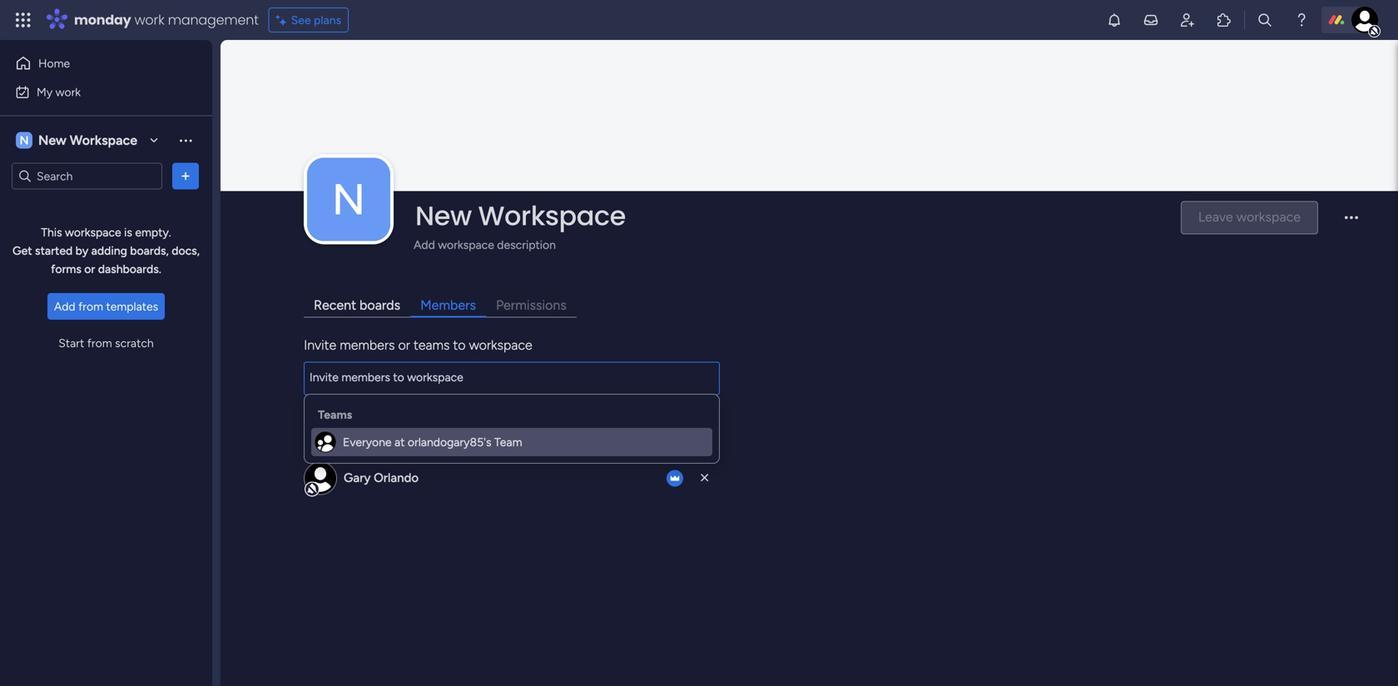 Task type: describe. For each thing, give the bounding box(es) containing it.
everyone
[[343, 435, 392, 449]]

empty.
[[135, 225, 171, 239]]

start
[[59, 336, 84, 350]]

n button
[[307, 158, 391, 241]]

search everything image
[[1257, 12, 1274, 28]]

this workspace is empty. get started by adding boards, docs, forms or dashboards.
[[12, 225, 200, 276]]

add for add from templates
[[54, 299, 75, 313]]

see plans button
[[269, 7, 349, 32]]

notifications image
[[1107, 12, 1123, 28]]

from for start
[[87, 336, 112, 350]]

description
[[497, 238, 556, 252]]

start from scratch
[[59, 336, 154, 350]]

is
[[124, 225, 132, 239]]

n for workspace image
[[332, 173, 366, 225]]

New Workspace field
[[411, 197, 1167, 234]]

/
[[367, 424, 372, 439]]

get
[[12, 244, 32, 258]]

1
[[379, 424, 384, 439]]

1 vertical spatial workspace
[[478, 197, 626, 234]]

invite members or teams to workspace
[[304, 337, 533, 353]]

Invite members to workspace text field
[[304, 362, 720, 395]]

Search in workspace field
[[35, 167, 139, 186]]

boards
[[360, 297, 401, 313]]

0 horizontal spatial workspace
[[70, 132, 137, 148]]

management
[[168, 10, 259, 29]]

dashboards.
[[98, 262, 161, 276]]

teams
[[414, 337, 450, 353]]

recent boards
[[314, 297, 401, 313]]

gary
[[344, 470, 371, 485]]

options image
[[177, 168, 194, 184]]

see
[[291, 13, 311, 27]]

workspace for this
[[65, 225, 121, 239]]

gary orlando
[[344, 470, 419, 485]]

adding
[[91, 244, 127, 258]]

boards,
[[130, 244, 169, 258]]

help image
[[1294, 12, 1311, 28]]

templates
[[106, 299, 158, 313]]

workspace image
[[16, 131, 32, 149]]

1 horizontal spatial new workspace
[[415, 197, 626, 234]]

from for add
[[78, 299, 103, 313]]

everyone at orlandogary85's team
[[343, 435, 522, 449]]



Task type: locate. For each thing, give the bounding box(es) containing it.
new workspace up search in workspace field
[[38, 132, 137, 148]]

recent
[[314, 297, 356, 313]]

monday
[[74, 10, 131, 29]]

from right start
[[87, 336, 112, 350]]

orlandogary85's
[[408, 435, 492, 449]]

add inside button
[[54, 299, 75, 313]]

0 horizontal spatial n
[[20, 133, 29, 147]]

forms
[[51, 262, 81, 276]]

new inside workspace selection element
[[38, 132, 67, 148]]

workspace
[[70, 132, 137, 148], [478, 197, 626, 234]]

0 vertical spatial work
[[135, 10, 164, 29]]

new up add workspace description at the left top of the page
[[415, 197, 472, 234]]

inbox image
[[1143, 12, 1160, 28]]

gary orlando link
[[344, 470, 419, 485]]

n for workspace icon
[[20, 133, 29, 147]]

invite members image
[[1180, 12, 1196, 28]]

to
[[453, 337, 466, 353]]

start from scratch button
[[52, 330, 160, 356]]

workspace up invite members to workspace text field
[[469, 337, 533, 353]]

workspace up description
[[478, 197, 626, 234]]

scratch
[[115, 336, 154, 350]]

workspace image
[[307, 158, 391, 241]]

work right monday
[[135, 10, 164, 29]]

or left teams
[[398, 337, 410, 353]]

1 vertical spatial members
[[304, 424, 360, 439]]

add for add workspace description
[[414, 238, 435, 252]]

from
[[78, 299, 103, 313], [87, 336, 112, 350]]

workspace left description
[[438, 238, 494, 252]]

add from templates button
[[47, 293, 165, 320]]

monday work management
[[74, 10, 259, 29]]

workspace inside this workspace is empty. get started by adding boards, docs, forms or dashboards.
[[65, 225, 121, 239]]

0 vertical spatial or
[[84, 262, 95, 276]]

members
[[340, 337, 395, 353]]

add
[[414, 238, 435, 252], [54, 299, 75, 313]]

0 vertical spatial new
[[38, 132, 67, 148]]

1 vertical spatial or
[[398, 337, 410, 353]]

from inside button
[[78, 299, 103, 313]]

1 vertical spatial new workspace
[[415, 197, 626, 234]]

1 vertical spatial work
[[55, 85, 81, 99]]

0 vertical spatial new workspace
[[38, 132, 137, 148]]

1 vertical spatial from
[[87, 336, 112, 350]]

members / 1
[[304, 424, 384, 439]]

v2 ellipsis image
[[1346, 217, 1359, 230]]

docs,
[[172, 244, 200, 258]]

by
[[75, 244, 88, 258]]

1 horizontal spatial work
[[135, 10, 164, 29]]

0 horizontal spatial members
[[304, 424, 360, 439]]

from up start from scratch button at the left of the page
[[78, 299, 103, 313]]

add from templates
[[54, 299, 158, 313]]

or
[[84, 262, 95, 276], [398, 337, 410, 353]]

new right workspace icon
[[38, 132, 67, 148]]

workspace for add
[[438, 238, 494, 252]]

1 vertical spatial new
[[415, 197, 472, 234]]

or down "by" at the top
[[84, 262, 95, 276]]

members down teams
[[304, 424, 360, 439]]

0 vertical spatial add
[[414, 238, 435, 252]]

home
[[38, 56, 70, 70]]

members
[[421, 297, 476, 313], [304, 424, 360, 439]]

work
[[135, 10, 164, 29], [55, 85, 81, 99]]

n inside workspace image
[[332, 173, 366, 225]]

add workspace description
[[414, 238, 556, 252]]

invite
[[304, 337, 337, 353]]

0 vertical spatial n
[[20, 133, 29, 147]]

everyone at orlandogary85's team link
[[311, 428, 713, 456]]

0 vertical spatial members
[[421, 297, 476, 313]]

1 horizontal spatial add
[[414, 238, 435, 252]]

workspace up search in workspace field
[[70, 132, 137, 148]]

new workspace
[[38, 132, 137, 148], [415, 197, 626, 234]]

select product image
[[15, 12, 32, 28]]

1 horizontal spatial workspace
[[478, 197, 626, 234]]

work right my
[[55, 85, 81, 99]]

gary orlando image
[[1352, 7, 1379, 33]]

plans
[[314, 13, 341, 27]]

1 vertical spatial n
[[332, 173, 366, 225]]

started
[[35, 244, 73, 258]]

at
[[395, 435, 405, 449]]

members up to
[[421, 297, 476, 313]]

from inside button
[[87, 336, 112, 350]]

members for members
[[421, 297, 476, 313]]

n
[[20, 133, 29, 147], [332, 173, 366, 225]]

0 horizontal spatial new workspace
[[38, 132, 137, 148]]

work for monday
[[135, 10, 164, 29]]

workspace selection element
[[16, 130, 140, 150]]

0 horizontal spatial or
[[84, 262, 95, 276]]

new workspace up description
[[415, 197, 626, 234]]

1 horizontal spatial members
[[421, 297, 476, 313]]

team
[[495, 435, 522, 449]]

my work button
[[10, 79, 179, 105]]

1 horizontal spatial or
[[398, 337, 410, 353]]

teams
[[318, 408, 352, 422]]

work for my
[[55, 85, 81, 99]]

workspace
[[65, 225, 121, 239], [438, 238, 494, 252], [469, 337, 533, 353]]

this
[[41, 225, 62, 239]]

members for members / 1
[[304, 424, 360, 439]]

permissions
[[496, 297, 567, 313]]

home button
[[10, 50, 179, 77]]

0 vertical spatial from
[[78, 299, 103, 313]]

see plans
[[291, 13, 341, 27]]

apps image
[[1216, 12, 1233, 28]]

new workspace inside workspace selection element
[[38, 132, 137, 148]]

0 vertical spatial workspace
[[70, 132, 137, 148]]

my work
[[37, 85, 81, 99]]

1 vertical spatial add
[[54, 299, 75, 313]]

0 horizontal spatial add
[[54, 299, 75, 313]]

new crown image
[[667, 470, 684, 486]]

1 horizontal spatial new
[[415, 197, 472, 234]]

workspace options image
[[177, 132, 194, 148]]

my
[[37, 85, 53, 99]]

0 horizontal spatial new
[[38, 132, 67, 148]]

or inside this workspace is empty. get started by adding boards, docs, forms or dashboards.
[[84, 262, 95, 276]]

new
[[38, 132, 67, 148], [415, 197, 472, 234]]

n inside workspace icon
[[20, 133, 29, 147]]

orlando
[[374, 470, 419, 485]]

None text field
[[304, 362, 720, 395]]

1 horizontal spatial n
[[332, 173, 366, 225]]

0 horizontal spatial work
[[55, 85, 81, 99]]

work inside 'button'
[[55, 85, 81, 99]]

workspace up "by" at the top
[[65, 225, 121, 239]]



Task type: vqa. For each thing, say whether or not it's contained in the screenshot.
the topmost Members
yes



